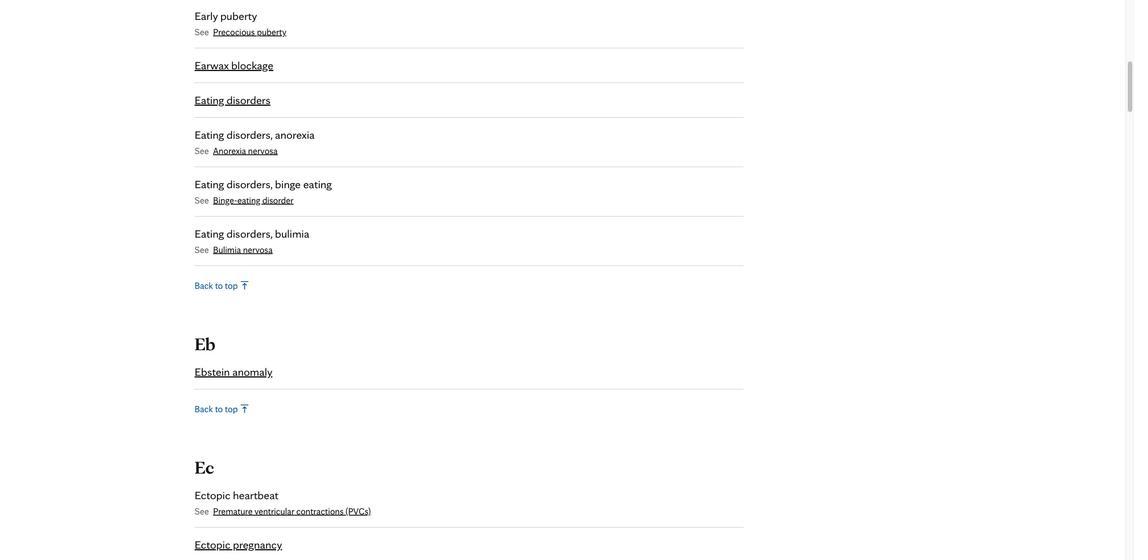 Task type: vqa. For each thing, say whether or not it's contained in the screenshot.
the disorders, to the top
yes



Task type: describe. For each thing, give the bounding box(es) containing it.
ectopic for ectopic pregnancy
[[195, 538, 231, 552]]

see inside eating disorders, bulimia see bulimia nervosa
[[195, 244, 209, 255]]

nervosa for anorexia
[[248, 145, 278, 156]]

see inside early puberty see precocious puberty
[[195, 26, 209, 38]]

pregnancy
[[233, 538, 282, 552]]

2 to from the top
[[215, 403, 223, 415]]

1 back from the top
[[195, 280, 213, 291]]

ebstein anomaly link
[[195, 364, 273, 380]]

ebstein anomaly
[[195, 365, 273, 379]]

eb
[[195, 333, 216, 355]]

eating for eating disorders, anorexia see anorexia nervosa
[[195, 128, 224, 142]]

conditions that begin with e b element
[[195, 332, 744, 355]]

see inside eating disorders, anorexia see anorexia nervosa
[[195, 145, 209, 156]]

ectopic pregnancy
[[195, 538, 282, 552]]

0 vertical spatial puberty
[[220, 9, 257, 23]]

heartbeat
[[233, 489, 279, 502]]

anorexia
[[275, 128, 315, 142]]

binge
[[275, 178, 301, 191]]

disorders, for binge
[[227, 178, 273, 191]]

disorders, for anorexia
[[227, 128, 273, 142]]

1 vertical spatial puberty
[[257, 26, 287, 38]]

contractions
[[297, 506, 344, 517]]

eating for eating disorders
[[195, 94, 224, 107]]

disorder
[[263, 195, 294, 206]]

1 to from the top
[[215, 280, 223, 291]]

eating for eating disorders, bulimia see bulimia nervosa
[[195, 227, 224, 241]]

1 vertical spatial eating
[[238, 195, 261, 206]]

eating disorders, anorexia see anorexia nervosa
[[195, 128, 315, 156]]

binge-
[[213, 195, 238, 206]]

premature ventricular contractions (pvcs) link
[[213, 505, 371, 518]]

bulimia
[[275, 227, 310, 241]]

nervosa for bulimia
[[243, 244, 273, 255]]



Task type: locate. For each thing, give the bounding box(es) containing it.
eating right binge
[[303, 178, 332, 191]]

2 top from the top
[[225, 403, 238, 415]]

ectopic pregnancy link
[[195, 537, 282, 553]]

disorders, up "anorexia nervosa" link
[[227, 128, 273, 142]]

1 vertical spatial back
[[195, 403, 213, 415]]

2 ectopic from the top
[[195, 538, 231, 552]]

anorexia nervosa link
[[213, 144, 278, 158]]

conditions that begin with e c element
[[195, 456, 744, 478]]

see left binge-
[[195, 195, 209, 206]]

1 eating from the top
[[195, 94, 224, 107]]

eating inside eating disorders, bulimia see bulimia nervosa
[[195, 227, 224, 241]]

see inside eating disorders, binge eating see binge-eating disorder
[[195, 195, 209, 206]]

1 vertical spatial back to top link
[[195, 403, 249, 415]]

eating up bulimia
[[195, 227, 224, 241]]

eating
[[303, 178, 332, 191], [238, 195, 261, 206]]

disorders, up bulimia nervosa link
[[227, 227, 273, 241]]

eating inside eating disorders link
[[195, 94, 224, 107]]

0 vertical spatial ectopic
[[195, 489, 231, 502]]

top down ebstein anomaly link
[[225, 403, 238, 415]]

2 vertical spatial disorders,
[[227, 227, 273, 241]]

eating for eating disorders, binge eating see binge-eating disorder
[[195, 178, 224, 191]]

back to top down 'ebstein'
[[195, 403, 238, 415]]

ectopic
[[195, 489, 231, 502], [195, 538, 231, 552]]

1 vertical spatial disorders,
[[227, 178, 273, 191]]

1 vertical spatial ectopic
[[195, 538, 231, 552]]

see
[[195, 26, 209, 38], [195, 145, 209, 156], [195, 195, 209, 206], [195, 244, 209, 255], [195, 506, 209, 517]]

(pvcs)
[[346, 506, 371, 517]]

back to top link down bulimia
[[195, 280, 249, 291]]

disorders, up binge-eating disorder link
[[227, 178, 273, 191]]

1 see from the top
[[195, 26, 209, 38]]

5 see from the top
[[195, 506, 209, 517]]

ectopic down premature
[[195, 538, 231, 552]]

0 vertical spatial eating
[[303, 178, 332, 191]]

eating disorders, bulimia see bulimia nervosa
[[195, 227, 310, 255]]

1 vertical spatial back to top
[[195, 403, 238, 415]]

to
[[215, 280, 223, 291], [215, 403, 223, 415]]

0 vertical spatial top
[[225, 280, 238, 291]]

back to top link down 'ebstein'
[[195, 403, 249, 415]]

2 disorders, from the top
[[227, 178, 273, 191]]

1 vertical spatial to
[[215, 403, 223, 415]]

nervosa inside eating disorders, bulimia see bulimia nervosa
[[243, 244, 273, 255]]

to down bulimia
[[215, 280, 223, 291]]

disorders, inside eating disorders, binge eating see binge-eating disorder
[[227, 178, 273, 191]]

top for 2nd back to top link
[[225, 403, 238, 415]]

nervosa
[[248, 145, 278, 156], [243, 244, 273, 255]]

2 eating from the top
[[195, 128, 224, 142]]

ventricular
[[255, 506, 295, 517]]

puberty up precocious
[[220, 9, 257, 23]]

nervosa right bulimia
[[243, 244, 273, 255]]

2 back from the top
[[195, 403, 213, 415]]

see left bulimia
[[195, 244, 209, 255]]

4 see from the top
[[195, 244, 209, 255]]

eating left disorder
[[238, 195, 261, 206]]

1 horizontal spatial eating
[[303, 178, 332, 191]]

4 eating from the top
[[195, 227, 224, 241]]

nervosa right anorexia
[[248, 145, 278, 156]]

to down 'ebstein'
[[215, 403, 223, 415]]

bulimia
[[213, 244, 241, 255]]

1 ectopic from the top
[[195, 489, 231, 502]]

see left premature
[[195, 506, 209, 517]]

puberty
[[220, 9, 257, 23], [257, 26, 287, 38]]

precocious puberty link
[[213, 25, 287, 39]]

3 eating from the top
[[195, 178, 224, 191]]

disorders
[[227, 94, 271, 107]]

early
[[195, 9, 218, 23]]

eating
[[195, 94, 224, 107], [195, 128, 224, 142], [195, 178, 224, 191], [195, 227, 224, 241]]

0 vertical spatial back to top
[[195, 280, 238, 291]]

eating down earwax
[[195, 94, 224, 107]]

precocious
[[213, 26, 255, 38]]

bulimia nervosa link
[[213, 243, 273, 257]]

top for 1st back to top link from the top of the page
[[225, 280, 238, 291]]

eating up anorexia
[[195, 128, 224, 142]]

0 vertical spatial nervosa
[[248, 145, 278, 156]]

3 disorders, from the top
[[227, 227, 273, 241]]

ectopic inside ectopic heartbeat see premature ventricular contractions (pvcs)
[[195, 489, 231, 502]]

top
[[225, 280, 238, 291], [225, 403, 238, 415]]

see down early
[[195, 26, 209, 38]]

back to top
[[195, 280, 238, 291], [195, 403, 238, 415]]

1 back to top from the top
[[195, 280, 238, 291]]

anorexia
[[213, 145, 246, 156]]

ectopic heartbeat see premature ventricular contractions (pvcs)
[[195, 489, 371, 517]]

earwax
[[195, 59, 229, 73]]

back to top link
[[195, 280, 249, 291], [195, 403, 249, 415]]

back
[[195, 280, 213, 291], [195, 403, 213, 415]]

2 back to top from the top
[[195, 403, 238, 415]]

1 back to top link from the top
[[195, 280, 249, 291]]

disorders, inside eating disorders, bulimia see bulimia nervosa
[[227, 227, 273, 241]]

earwax blockage link
[[195, 58, 274, 74]]

disorders,
[[227, 128, 273, 142], [227, 178, 273, 191], [227, 227, 273, 241]]

ec
[[195, 456, 214, 478]]

1 vertical spatial top
[[225, 403, 238, 415]]

eating inside eating disorders, binge eating see binge-eating disorder
[[195, 178, 224, 191]]

1 vertical spatial nervosa
[[243, 244, 273, 255]]

1 disorders, from the top
[[227, 128, 273, 142]]

eating disorders
[[195, 94, 271, 107]]

disorders, inside eating disorders, anorexia see anorexia nervosa
[[227, 128, 273, 142]]

early puberty see precocious puberty
[[195, 9, 287, 38]]

ectopic for ectopic heartbeat see premature ventricular contractions (pvcs)
[[195, 489, 231, 502]]

binge-eating disorder link
[[213, 194, 294, 207]]

top down bulimia
[[225, 280, 238, 291]]

nervosa inside eating disorders, anorexia see anorexia nervosa
[[248, 145, 278, 156]]

disorders, for bulimia
[[227, 227, 273, 241]]

eating disorders, binge eating see binge-eating disorder
[[195, 178, 332, 206]]

2 back to top link from the top
[[195, 403, 249, 415]]

0 vertical spatial to
[[215, 280, 223, 291]]

ectopic up premature
[[195, 489, 231, 502]]

eating disorders link
[[195, 92, 271, 108]]

2 see from the top
[[195, 145, 209, 156]]

3 see from the top
[[195, 195, 209, 206]]

0 vertical spatial back to top link
[[195, 280, 249, 291]]

0 vertical spatial back
[[195, 280, 213, 291]]

1 top from the top
[[225, 280, 238, 291]]

anomaly
[[233, 365, 273, 379]]

0 horizontal spatial eating
[[238, 195, 261, 206]]

premature
[[213, 506, 253, 517]]

eating up binge-
[[195, 178, 224, 191]]

earwax blockage
[[195, 59, 274, 73]]

eating inside eating disorders, anorexia see anorexia nervosa
[[195, 128, 224, 142]]

see inside ectopic heartbeat see premature ventricular contractions (pvcs)
[[195, 506, 209, 517]]

back to top down bulimia
[[195, 280, 238, 291]]

puberty right precocious
[[257, 26, 287, 38]]

see left anorexia
[[195, 145, 209, 156]]

0 vertical spatial disorders,
[[227, 128, 273, 142]]

ebstein
[[195, 365, 230, 379]]

blockage
[[231, 59, 274, 73]]



